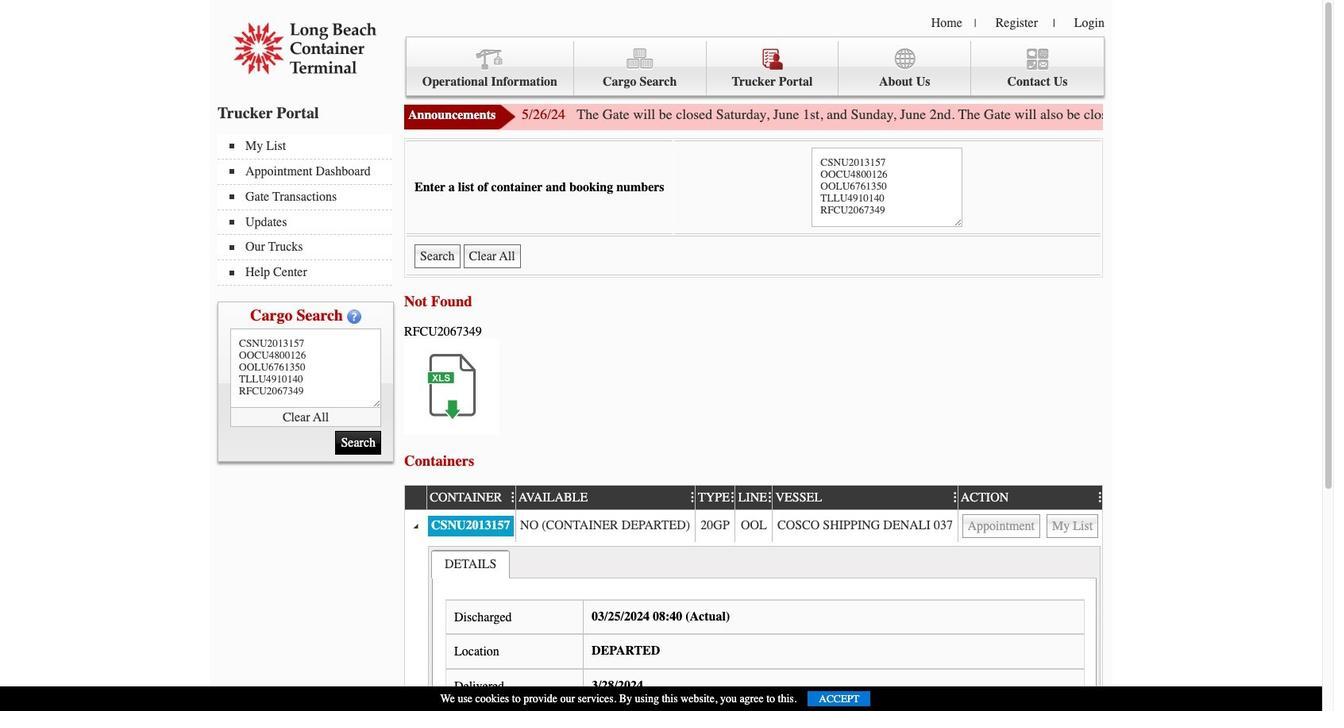 Task type: describe. For each thing, give the bounding box(es) containing it.
Enter container numbers and/ or booking numbers.  text field
[[230, 329, 381, 408]]

action edit column settings image
[[1095, 492, 1103, 505]]

0 vertical spatial menu bar
[[406, 37, 1105, 96]]

column header inside row
[[405, 486, 427, 511]]



Task type: vqa. For each thing, say whether or not it's contained in the screenshot.
THE WE USE COOKIES TO PROVIDE OUR SERVICES. BY USING THIS WEBSITE, YOU AGREE TO THIS.
no



Task type: locate. For each thing, give the bounding box(es) containing it.
row
[[405, 485, 1110, 511], [405, 511, 1103, 543], [405, 543, 1103, 712]]

3 row from the top
[[405, 543, 1103, 712]]

type edit column settings image
[[727, 492, 735, 505]]

menu bar
[[406, 37, 1105, 96], [218, 134, 400, 286]]

vessel edit column settings image
[[950, 492, 958, 505]]

line edit column settings image
[[764, 492, 773, 505]]

tab
[[431, 551, 510, 579]]

tab list
[[431, 551, 510, 579]]

cell
[[405, 511, 427, 543], [427, 511, 515, 543], [515, 511, 695, 543], [695, 511, 735, 543], [735, 511, 773, 543], [773, 511, 958, 543], [958, 511, 1103, 543], [405, 543, 427, 712], [427, 543, 1103, 712]]

1 vertical spatial menu bar
[[218, 134, 400, 286]]

0 horizontal spatial menu bar
[[218, 134, 400, 286]]

2 row from the top
[[405, 511, 1103, 543]]

tree grid
[[405, 485, 1110, 712]]

tab list inside row
[[431, 551, 510, 579]]

1 row from the top
[[405, 485, 1110, 511]]

None submit
[[415, 245, 460, 269], [336, 431, 381, 455], [415, 245, 460, 269], [336, 431, 381, 455]]

available edit column settings image
[[687, 492, 695, 505]]

tab inside row
[[431, 551, 510, 579]]

column header
[[405, 486, 427, 511]]

container edit column settings image
[[507, 492, 515, 505]]

Enter container numbers and/ or booking numbers. Press ESC to reset input box text field
[[812, 148, 963, 227]]

row group
[[405, 511, 1103, 712]]

None button
[[464, 245, 521, 269], [963, 515, 1041, 539], [1047, 515, 1099, 539], [464, 245, 521, 269], [963, 515, 1041, 539], [1047, 515, 1099, 539]]

1 horizontal spatial menu bar
[[406, 37, 1105, 96]]



